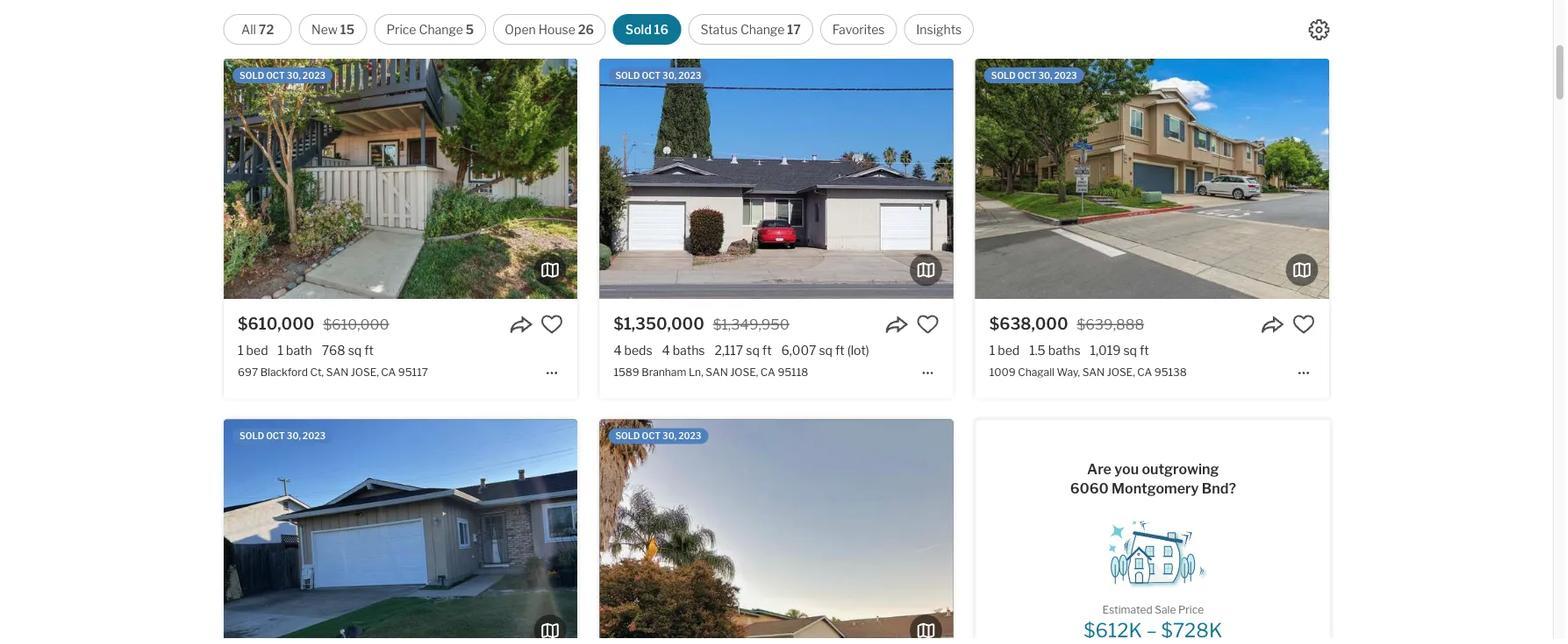 Task type: vqa. For each thing, say whether or not it's contained in the screenshot.
$1,349,950
yes



Task type: locate. For each thing, give the bounding box(es) containing it.
1 horizontal spatial $610,000
[[323, 316, 389, 333]]

4
[[614, 343, 622, 358], [662, 343, 670, 358]]

san for $1,350,000
[[706, 366, 728, 379]]

4 up branham
[[662, 343, 670, 358]]

0 horizontal spatial favorite button checkbox
[[541, 313, 564, 336]]

price change 5
[[387, 22, 474, 37]]

1 horizontal spatial favorite button checkbox
[[1293, 313, 1316, 336]]

2 1 bed from the left
[[990, 343, 1020, 358]]

sq right 768 at the left of the page
[[348, 343, 362, 358]]

photo of 697 blackford ct, san jose, ca 95117 image
[[224, 59, 578, 299], [578, 59, 932, 299]]

ft right 768 at the left of the page
[[365, 343, 374, 358]]

1
[[238, 343, 244, 358], [278, 343, 284, 358], [990, 343, 996, 358]]

1 ft from the left
[[365, 343, 374, 358]]

favorite button image for $610,000
[[541, 313, 564, 336]]

sq right 2,117
[[746, 343, 760, 358]]

2 horizontal spatial san
[[1083, 366, 1105, 379]]

bed for $638,000
[[998, 343, 1020, 358]]

an image of a house image
[[1098, 513, 1210, 590]]

ft left (lot)
[[836, 343, 845, 358]]

sold
[[240, 70, 264, 81], [616, 70, 640, 81], [992, 70, 1016, 81], [240, 431, 264, 442], [616, 431, 640, 442]]

2 baths from the left
[[1049, 343, 1081, 358]]

30,
[[287, 70, 301, 81], [663, 70, 677, 81], [1039, 70, 1053, 81], [287, 431, 301, 442], [663, 431, 677, 442]]

favorite button image for $1,350,000
[[917, 313, 940, 336]]

1 bed
[[238, 343, 268, 358], [990, 343, 1020, 358]]

1 bed up 697
[[238, 343, 268, 358]]

bed for $610,000
[[246, 343, 268, 358]]

ft right '1,019'
[[1140, 343, 1150, 358]]

status change 17
[[701, 22, 801, 37]]

favorite button checkbox for $638,000
[[1293, 313, 1316, 336]]

$1,349,950
[[713, 316, 790, 333]]

3 san from the left
[[1083, 366, 1105, 379]]

1 horizontal spatial jose,
[[731, 366, 759, 379]]

3 jose, from the left
[[1108, 366, 1136, 379]]

1 1 from the left
[[238, 343, 244, 358]]

ft down '$1,349,950'
[[763, 343, 772, 358]]

price right sale
[[1179, 604, 1204, 617]]

5
[[466, 22, 474, 37]]

0 horizontal spatial change
[[419, 22, 463, 37]]

0 horizontal spatial jose,
[[351, 366, 379, 379]]

1 horizontal spatial ca
[[761, 366, 776, 379]]

1 up the 1009
[[990, 343, 996, 358]]

1 1 bed from the left
[[238, 343, 268, 358]]

0 horizontal spatial 1
[[238, 343, 244, 358]]

0 horizontal spatial $610,000
[[238, 314, 315, 334]]

bed
[[246, 343, 268, 358], [998, 343, 1020, 358]]

open
[[505, 22, 536, 37]]

2 jose, from the left
[[731, 366, 759, 379]]

1 baths from the left
[[673, 343, 705, 358]]

montgomery
[[1112, 481, 1199, 498]]

san for $638,000
[[1083, 366, 1105, 379]]

2 horizontal spatial jose,
[[1108, 366, 1136, 379]]

16
[[654, 22, 669, 37]]

sq right 6,007
[[819, 343, 833, 358]]

1 horizontal spatial 1 bed
[[990, 343, 1020, 358]]

1 san from the left
[[326, 366, 349, 379]]

all
[[241, 22, 256, 37]]

1 change from the left
[[419, 22, 463, 37]]

ca left 95118
[[761, 366, 776, 379]]

0 horizontal spatial favorite button image
[[541, 313, 564, 336]]

1 for $638,000
[[990, 343, 996, 358]]

1 bed up the 1009
[[990, 343, 1020, 358]]

0 horizontal spatial 1 bed
[[238, 343, 268, 358]]

0 vertical spatial price
[[387, 22, 417, 37]]

photo of 506 bluefield dr, san jose, ca 95136 image
[[600, 420, 954, 640], [954, 420, 1308, 640]]

sq
[[348, 343, 362, 358], [746, 343, 760, 358], [819, 343, 833, 358], [1124, 343, 1138, 358]]

price
[[387, 22, 417, 37], [1179, 604, 1204, 617]]

1 vertical spatial price
[[1179, 604, 1204, 617]]

2 change from the left
[[741, 22, 785, 37]]

0 horizontal spatial 4
[[614, 343, 622, 358]]

$610,000 up 768 sq ft
[[323, 316, 389, 333]]

2 horizontal spatial ca
[[1138, 366, 1153, 379]]

1 horizontal spatial baths
[[1049, 343, 1081, 358]]

jose,
[[351, 366, 379, 379], [731, 366, 759, 379], [1108, 366, 1136, 379]]

1 horizontal spatial price
[[1179, 604, 1204, 617]]

estimated
[[1103, 604, 1153, 617]]

jose, for $638,000
[[1108, 366, 1136, 379]]

san down '1,019'
[[1083, 366, 1105, 379]]

15
[[340, 22, 355, 37]]

6,007 sq ft (lot)
[[782, 343, 870, 358]]

1 sq from the left
[[348, 343, 362, 358]]

favorite button image
[[541, 313, 564, 336], [917, 313, 940, 336]]

1 horizontal spatial favorite button image
[[917, 313, 940, 336]]

favorite button checkbox
[[541, 313, 564, 336], [1293, 313, 1316, 336]]

2 bed from the left
[[998, 343, 1020, 358]]

2 photo of 697 blackford ct, san jose, ca 95117 image from the left
[[578, 59, 932, 299]]

2023 for $1,350,000
[[679, 70, 702, 81]]

(lot)
[[848, 343, 870, 358]]

2 ca from the left
[[761, 366, 776, 379]]

bed up the 1009
[[998, 343, 1020, 358]]

sq right '1,019'
[[1124, 343, 1138, 358]]

4 sq from the left
[[1124, 343, 1138, 358]]

beds
[[625, 343, 653, 358]]

1 horizontal spatial bed
[[998, 343, 1020, 358]]

oct
[[266, 70, 285, 81], [642, 70, 661, 81], [1018, 70, 1037, 81], [266, 431, 285, 442], [642, 431, 661, 442]]

0 horizontal spatial bed
[[246, 343, 268, 358]]

change inside radio
[[741, 22, 785, 37]]

768
[[322, 343, 346, 358]]

New radio
[[299, 14, 367, 45]]

All radio
[[223, 14, 292, 45]]

30, for $610,000
[[287, 70, 301, 81]]

95117
[[398, 366, 428, 379]]

1 photo of 697 blackford ct, san jose, ca 95117 image from the left
[[224, 59, 578, 299]]

1 horizontal spatial 4
[[662, 343, 670, 358]]

1 up 697
[[238, 343, 244, 358]]

ca for $1,350,000
[[761, 366, 776, 379]]

price right 15
[[387, 22, 417, 37]]

Sold radio
[[613, 14, 682, 45]]

26
[[578, 22, 594, 37]]

2 san from the left
[[706, 366, 728, 379]]

chagall
[[1018, 366, 1055, 379]]

2 photo of 1589 branham ln, san jose, ca 95118 image from the left
[[954, 59, 1308, 299]]

Open House radio
[[493, 14, 606, 45]]

Status Change radio
[[689, 14, 814, 45]]

2 horizontal spatial 1
[[990, 343, 996, 358]]

$1,350,000 $1,349,950
[[614, 314, 790, 334]]

baths
[[673, 343, 705, 358], [1049, 343, 1081, 358]]

photo of 1589 branham ln, san jose, ca 95118 image
[[600, 59, 954, 299], [954, 59, 1308, 299]]

3 1 from the left
[[990, 343, 996, 358]]

sold 16
[[626, 22, 669, 37]]

ft for $638,000
[[1140, 343, 1150, 358]]

favorite button checkbox for $610,000
[[541, 313, 564, 336]]

favorite button checkbox
[[917, 313, 940, 336]]

30, for $638,000
[[1039, 70, 1053, 81]]

all 72
[[241, 22, 274, 37]]

option group
[[223, 14, 974, 45]]

0 horizontal spatial baths
[[673, 343, 705, 358]]

blackford
[[260, 366, 308, 379]]

san right ct,
[[326, 366, 349, 379]]

change for 5
[[419, 22, 463, 37]]

insights
[[917, 22, 962, 37]]

0 horizontal spatial price
[[387, 22, 417, 37]]

1 ca from the left
[[381, 366, 396, 379]]

ca left 95138
[[1138, 366, 1153, 379]]

3 ca from the left
[[1138, 366, 1153, 379]]

photo of 4001 rivoir dr, san jose, ca 95118 image
[[224, 420, 578, 640]]

ft
[[365, 343, 374, 358], [763, 343, 772, 358], [836, 343, 845, 358], [1140, 343, 1150, 358]]

Price Change radio
[[374, 14, 486, 45]]

0 horizontal spatial san
[[326, 366, 349, 379]]

0 horizontal spatial ca
[[381, 366, 396, 379]]

sq for $1,350,000
[[746, 343, 760, 358]]

1 4 from the left
[[614, 343, 622, 358]]

$610,000
[[238, 314, 315, 334], [323, 316, 389, 333]]

1 left bath
[[278, 343, 284, 358]]

4 left the beds
[[614, 343, 622, 358]]

ca for $638,000
[[1138, 366, 1153, 379]]

change inside option
[[419, 22, 463, 37]]

ca left 95117
[[381, 366, 396, 379]]

1 favorite button image from the left
[[541, 313, 564, 336]]

1 favorite button checkbox from the left
[[541, 313, 564, 336]]

ft for $610,000
[[365, 343, 374, 358]]

bed up 697
[[246, 343, 268, 358]]

697
[[238, 366, 258, 379]]

4 ft from the left
[[1140, 343, 1150, 358]]

1 bed from the left
[[246, 343, 268, 358]]

change
[[419, 22, 463, 37], [741, 22, 785, 37]]

branham
[[642, 366, 687, 379]]

1 jose, from the left
[[351, 366, 379, 379]]

1 horizontal spatial san
[[706, 366, 728, 379]]

2 sq from the left
[[746, 343, 760, 358]]

baths up way,
[[1049, 343, 1081, 358]]

baths up ln,
[[673, 343, 705, 358]]

2 favorite button image from the left
[[917, 313, 940, 336]]

sold oct 30, 2023
[[240, 70, 326, 81], [616, 70, 702, 81], [992, 70, 1078, 81], [240, 431, 326, 442], [616, 431, 702, 442]]

jose, down 1,019 sq ft
[[1108, 366, 1136, 379]]

ca
[[381, 366, 396, 379], [761, 366, 776, 379], [1138, 366, 1153, 379]]

favorites
[[833, 22, 885, 37]]

sale
[[1155, 604, 1177, 617]]

jose, down 768 sq ft
[[351, 366, 379, 379]]

3 ft from the left
[[836, 343, 845, 358]]

2023
[[303, 70, 326, 81], [679, 70, 702, 81], [1055, 70, 1078, 81], [303, 431, 326, 442], [679, 431, 702, 442]]

2 ft from the left
[[763, 343, 772, 358]]

jose, down 2,117 sq ft
[[731, 366, 759, 379]]

open house 26
[[505, 22, 594, 37]]

1 horizontal spatial change
[[741, 22, 785, 37]]

72
[[259, 22, 274, 37]]

2,117
[[715, 343, 744, 358]]

6060
[[1071, 481, 1109, 498]]

san right ln,
[[706, 366, 728, 379]]

1009 chagall way, san jose, ca 95138
[[990, 366, 1187, 379]]

2 4 from the left
[[662, 343, 670, 358]]

photo of 1009 chagall way, san jose, ca 95138 image
[[976, 59, 1330, 299], [1330, 59, 1567, 299]]

san
[[326, 366, 349, 379], [706, 366, 728, 379], [1083, 366, 1105, 379]]

2 favorite button checkbox from the left
[[1293, 313, 1316, 336]]

$610,000 up "1 bath"
[[238, 314, 315, 334]]

2023 for $638,000
[[1055, 70, 1078, 81]]

change left 17
[[741, 22, 785, 37]]

1 horizontal spatial 1
[[278, 343, 284, 358]]

6,007
[[782, 343, 817, 358]]

sold for $610,000
[[240, 70, 264, 81]]

change left 5
[[419, 22, 463, 37]]

1 photo of 1009 chagall way, san jose, ca 95138 image from the left
[[976, 59, 1330, 299]]

17
[[788, 22, 801, 37]]



Task type: describe. For each thing, give the bounding box(es) containing it.
ln,
[[689, 366, 704, 379]]

4 beds
[[614, 343, 653, 358]]

$610,000 $610,000
[[238, 314, 389, 334]]

sq for $638,000
[[1124, 343, 1138, 358]]

95138
[[1155, 366, 1187, 379]]

you
[[1115, 461, 1139, 478]]

1589 branham ln, san jose, ca 95118
[[614, 366, 809, 379]]

are you outgrowing 6060 montgomery bnd?
[[1071, 461, 1237, 498]]

price inside option
[[387, 22, 417, 37]]

sold oct 30, 2023 for $638,000
[[992, 70, 1078, 81]]

outgrowing
[[1142, 461, 1220, 478]]

1.5 baths
[[1030, 343, 1081, 358]]

1 bath
[[278, 343, 312, 358]]

Insights radio
[[905, 14, 974, 45]]

bnd?
[[1202, 481, 1237, 498]]

1,019
[[1091, 343, 1121, 358]]

oct for $610,000
[[266, 70, 285, 81]]

2 1 from the left
[[278, 343, 284, 358]]

30, for $1,350,000
[[663, 70, 677, 81]]

favorite button image
[[1293, 313, 1316, 336]]

oct for $1,350,000
[[642, 70, 661, 81]]

way,
[[1057, 366, 1081, 379]]

$610,000 inside $610,000 $610,000
[[323, 316, 389, 333]]

sold for $638,000
[[992, 70, 1016, 81]]

ct,
[[310, 366, 324, 379]]

1.5
[[1030, 343, 1046, 358]]

2,117 sq ft
[[715, 343, 772, 358]]

2 photo of 506 bluefield dr, san jose, ca 95136 image from the left
[[954, 420, 1308, 640]]

new
[[312, 22, 338, 37]]

are
[[1088, 461, 1112, 478]]

baths for $638,000
[[1049, 343, 1081, 358]]

95118
[[778, 366, 809, 379]]

sold oct 30, 2023 for $1,350,000
[[616, 70, 702, 81]]

san for $610,000
[[326, 366, 349, 379]]

sold
[[626, 22, 652, 37]]

2 photo of 1009 chagall way, san jose, ca 95138 image from the left
[[1330, 59, 1567, 299]]

$639,888
[[1078, 316, 1145, 333]]

$638,000 $639,888
[[990, 314, 1145, 334]]

estimated sale price
[[1103, 604, 1204, 617]]

4 baths
[[662, 343, 705, 358]]

1589
[[614, 366, 640, 379]]

option group containing all
[[223, 14, 974, 45]]

ca for $610,000
[[381, 366, 396, 379]]

1,019 sq ft
[[1091, 343, 1150, 358]]

oct for $638,000
[[1018, 70, 1037, 81]]

baths for $1,350,000
[[673, 343, 705, 358]]

Favorites radio
[[821, 14, 897, 45]]

3 sq from the left
[[819, 343, 833, 358]]

697 blackford ct, san jose, ca 95117
[[238, 366, 428, 379]]

2023 for $610,000
[[303, 70, 326, 81]]

1 bed for $638,000
[[990, 343, 1020, 358]]

jose, for $1,350,000
[[731, 366, 759, 379]]

$1,350,000
[[614, 314, 705, 334]]

1 for $610,000
[[238, 343, 244, 358]]

new 15
[[312, 22, 355, 37]]

status
[[701, 22, 738, 37]]

jose, for $610,000
[[351, 366, 379, 379]]

bath
[[286, 343, 312, 358]]

sq for $610,000
[[348, 343, 362, 358]]

sold oct 30, 2023 for $610,000
[[240, 70, 326, 81]]

4 for 4 beds
[[614, 343, 622, 358]]

4 for 4 baths
[[662, 343, 670, 358]]

change for 17
[[741, 22, 785, 37]]

768 sq ft
[[322, 343, 374, 358]]

1 bed for $610,000
[[238, 343, 268, 358]]

house
[[539, 22, 576, 37]]

ft for $1,350,000
[[763, 343, 772, 358]]

sold for $1,350,000
[[616, 70, 640, 81]]

1009
[[990, 366, 1016, 379]]

1 photo of 1589 branham ln, san jose, ca 95118 image from the left
[[600, 59, 954, 299]]

1 photo of 506 bluefield dr, san jose, ca 95136 image from the left
[[600, 420, 954, 640]]

$638,000
[[990, 314, 1069, 334]]



